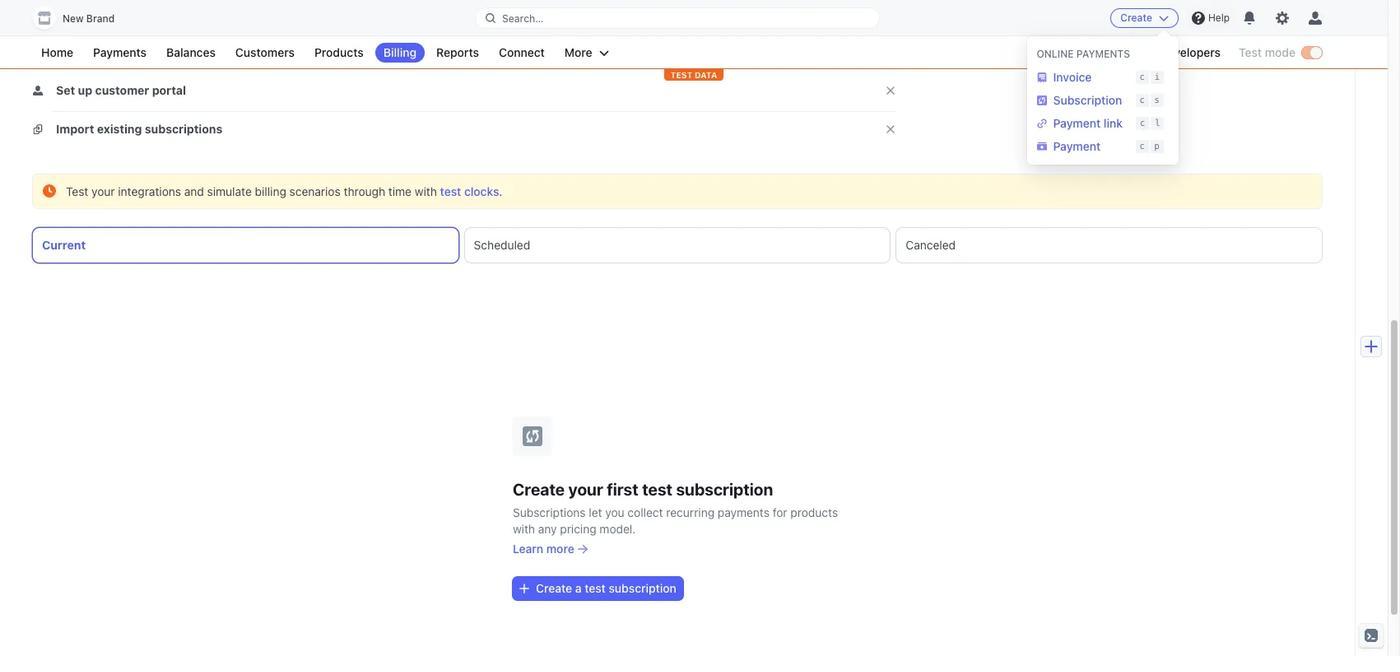 Task type: vqa. For each thing, say whether or not it's contained in the screenshot.
topmost svg image
yes



Task type: locate. For each thing, give the bounding box(es) containing it.
a
[[576, 581, 582, 595]]

payments
[[718, 505, 770, 519]]

2 horizontal spatial test
[[642, 480, 673, 499]]

subscription up payments at the right of the page
[[677, 480, 774, 499]]

view docs
[[69, 6, 125, 20]]

let
[[589, 505, 602, 519]]

0 horizontal spatial svg image
[[33, 124, 43, 134]]

svg image down learn
[[520, 584, 530, 593]]

.
[[499, 184, 503, 198]]

0 horizontal spatial test
[[440, 184, 461, 198]]

3 c from the top
[[1140, 118, 1146, 128]]

0 vertical spatial svg image
[[33, 124, 43, 134]]

view docs button
[[59, 0, 146, 25]]

invoice
[[1054, 70, 1092, 84]]

test up collect
[[642, 480, 673, 499]]

scheduled button
[[465, 228, 891, 263]]

payments up set up customer portal
[[93, 45, 147, 59]]

pricing
[[560, 522, 597, 536]]

svg image for import existing subscriptions
[[33, 124, 43, 134]]

your
[[91, 184, 115, 198], [569, 480, 604, 499]]

0 vertical spatial your
[[91, 184, 115, 198]]

test
[[671, 70, 693, 80]]

with
[[415, 184, 437, 198], [513, 522, 535, 536]]

1 horizontal spatial with
[[513, 522, 535, 536]]

c left p
[[1140, 141, 1145, 152]]

products
[[315, 45, 364, 59]]

test right a
[[585, 581, 606, 595]]

1 vertical spatial svg image
[[520, 584, 530, 593]]

svg image
[[33, 86, 43, 96]]

c left l
[[1140, 118, 1146, 128]]

test up current
[[66, 184, 88, 198]]

new
[[63, 12, 84, 25]]

any
[[538, 522, 557, 536]]

canceled
[[906, 238, 956, 252]]

with up learn
[[513, 522, 535, 536]]

billing
[[384, 45, 417, 59]]

1 horizontal spatial payments
[[1077, 48, 1131, 60]]

create left a
[[536, 581, 573, 595]]

home link
[[33, 43, 82, 63]]

recurring
[[667, 505, 715, 519]]

2 vertical spatial create
[[536, 581, 573, 595]]

more
[[547, 542, 575, 556]]

svg image left import
[[33, 124, 43, 134]]

subscriptions let you collect recurring payments for products with any pricing model.
[[513, 505, 839, 536]]

developers
[[1160, 45, 1221, 59]]

1 vertical spatial test
[[642, 480, 673, 499]]

1 c from the top
[[1140, 72, 1145, 82]]

subscriptions
[[513, 505, 586, 519]]

your for integrations
[[91, 184, 115, 198]]

simulate
[[207, 184, 252, 198]]

test left mode
[[1240, 45, 1263, 59]]

customer
[[95, 83, 149, 97]]

0 vertical spatial create
[[1121, 12, 1153, 24]]

i
[[1155, 72, 1160, 82]]

0 vertical spatial with
[[415, 184, 437, 198]]

payment link
[[1054, 116, 1123, 130]]

2 payment from the top
[[1054, 139, 1101, 153]]

2 c from the top
[[1140, 95, 1145, 105]]

payment down payment link
[[1054, 139, 1101, 153]]

c left the s
[[1140, 95, 1145, 105]]

0 horizontal spatial payments
[[93, 45, 147, 59]]

tab list
[[33, 228, 1323, 263]]

1 horizontal spatial test
[[585, 581, 606, 595]]

test left clocks
[[440, 184, 461, 198]]

reports link
[[428, 43, 488, 63]]

brand
[[86, 12, 115, 25]]

svg image
[[33, 124, 43, 134], [520, 584, 530, 593]]

with right the time
[[415, 184, 437, 198]]

0 vertical spatial payment
[[1054, 116, 1101, 130]]

1 horizontal spatial your
[[569, 480, 604, 499]]

create up "developers" link
[[1121, 12, 1153, 24]]

clocks
[[464, 184, 499, 198]]

test
[[1240, 45, 1263, 59], [66, 184, 88, 198]]

developers link
[[1152, 43, 1230, 63]]

0 horizontal spatial your
[[91, 184, 115, 198]]

integrations
[[118, 184, 181, 198]]

1 vertical spatial your
[[569, 480, 604, 499]]

create a test subscription link
[[513, 577, 683, 600]]

subscription
[[677, 480, 774, 499], [609, 581, 677, 595]]

more
[[565, 45, 593, 59]]

create
[[1121, 12, 1153, 24], [513, 480, 565, 499], [536, 581, 573, 595]]

payment down subscription
[[1054, 116, 1101, 130]]

4 c from the top
[[1140, 141, 1145, 152]]

test data
[[671, 70, 718, 80]]

payments up invoice
[[1077, 48, 1131, 60]]

test
[[440, 184, 461, 198], [642, 480, 673, 499], [585, 581, 606, 595]]

svg image for create a test subscription
[[520, 584, 530, 593]]

payments link
[[85, 43, 155, 63]]

c for subscription
[[1140, 95, 1145, 105]]

svg image inside create a test subscription link
[[520, 584, 530, 593]]

c
[[1140, 72, 1145, 82], [1140, 95, 1145, 105], [1140, 118, 1146, 128], [1140, 141, 1145, 152]]

billing
[[255, 184, 286, 198]]

c left "i"
[[1140, 72, 1145, 82]]

existing
[[97, 122, 142, 136]]

1 vertical spatial subscription
[[609, 581, 677, 595]]

and
[[184, 184, 204, 198]]

2 vertical spatial test
[[585, 581, 606, 595]]

import existing subscriptions
[[56, 122, 223, 136]]

your left integrations
[[91, 184, 115, 198]]

1 vertical spatial test
[[66, 184, 88, 198]]

create up subscriptions
[[513, 480, 565, 499]]

create a test subscription
[[536, 581, 677, 595]]

test for test mode
[[1240, 45, 1263, 59]]

connect
[[499, 45, 545, 59]]

svg image inside "import existing subscriptions" dropdown button
[[33, 124, 43, 134]]

subscription
[[1054, 93, 1123, 107]]

0 horizontal spatial test
[[66, 184, 88, 198]]

0 vertical spatial test
[[1240, 45, 1263, 59]]

search…
[[502, 12, 544, 24]]

help
[[1209, 12, 1230, 24]]

1 vertical spatial with
[[513, 522, 535, 536]]

customers link
[[227, 43, 303, 63]]

0 vertical spatial subscription
[[677, 480, 774, 499]]

1 vertical spatial payment
[[1054, 139, 1101, 153]]

1 horizontal spatial test
[[1240, 45, 1263, 59]]

current button
[[33, 228, 458, 263]]

your up let on the left of the page
[[569, 480, 604, 499]]

1 vertical spatial create
[[513, 480, 565, 499]]

1 payment from the top
[[1054, 116, 1101, 130]]

1 horizontal spatial svg image
[[520, 584, 530, 593]]

create for create your first test subscription
[[513, 480, 565, 499]]

more button
[[557, 43, 617, 63]]

create inside button
[[1121, 12, 1153, 24]]

collect
[[628, 505, 663, 519]]

subscription right a
[[609, 581, 677, 595]]

for
[[773, 505, 788, 519]]

0 horizontal spatial with
[[415, 184, 437, 198]]

with inside subscriptions let you collect recurring payments for products with any pricing model.
[[513, 522, 535, 536]]



Task type: describe. For each thing, give the bounding box(es) containing it.
s
[[1155, 95, 1160, 105]]

payment for payment
[[1054, 139, 1101, 153]]

import
[[56, 122, 94, 136]]

p
[[1155, 141, 1160, 152]]

customers
[[235, 45, 295, 59]]

test for test your integrations and simulate billing scenarios through time with test clocks .
[[66, 184, 88, 198]]

through
[[344, 184, 386, 198]]

new brand
[[63, 12, 115, 25]]

time
[[389, 184, 412, 198]]

products
[[791, 505, 839, 519]]

c for invoice
[[1140, 72, 1145, 82]]

home
[[41, 45, 73, 59]]

create button
[[1111, 8, 1179, 28]]

view
[[69, 6, 96, 20]]

docs
[[99, 6, 125, 20]]

canceled button
[[897, 228, 1323, 263]]

portal
[[152, 83, 186, 97]]

connect link
[[491, 43, 553, 63]]

scheduled
[[474, 238, 531, 252]]

subscriptions
[[145, 122, 223, 136]]

online payments
[[1037, 48, 1131, 60]]

new brand button
[[33, 7, 131, 30]]

learn more
[[513, 542, 575, 556]]

create for create
[[1121, 12, 1153, 24]]

tab list containing current
[[33, 228, 1323, 263]]

Search… text field
[[476, 8, 880, 28]]

first
[[607, 480, 639, 499]]

current
[[42, 238, 86, 252]]

payment for payment link
[[1054, 116, 1101, 130]]

test mode
[[1240, 45, 1296, 59]]

model.
[[600, 522, 636, 536]]

data
[[695, 70, 718, 80]]

mode
[[1266, 45, 1296, 59]]

up
[[78, 83, 92, 97]]

billing link
[[375, 43, 425, 63]]

import existing subscriptions button
[[33, 121, 226, 138]]

c for payment link
[[1140, 118, 1146, 128]]

l
[[1155, 118, 1161, 128]]

balances
[[166, 45, 216, 59]]

help button
[[1186, 5, 1237, 31]]

learn more link
[[513, 541, 588, 557]]

reports
[[437, 45, 479, 59]]

products link
[[306, 43, 372, 63]]

create for create a test subscription
[[536, 581, 573, 595]]

your for first
[[569, 480, 604, 499]]

set up customer portal
[[56, 83, 186, 97]]

you
[[606, 505, 625, 519]]

set
[[56, 83, 75, 97]]

test clocks link
[[440, 184, 499, 198]]

create your first test subscription
[[513, 480, 774, 499]]

test your integrations and simulate billing scenarios through time with test clocks .
[[66, 184, 503, 198]]

learn
[[513, 542, 544, 556]]

online
[[1037, 48, 1074, 60]]

link
[[1104, 116, 1123, 130]]

view docs link
[[56, 0, 451, 38]]

c for payment
[[1140, 141, 1145, 152]]

balances link
[[158, 43, 224, 63]]

scenarios
[[290, 184, 341, 198]]

Search… search field
[[476, 8, 880, 28]]

set up customer portal button
[[33, 82, 189, 99]]

0 vertical spatial test
[[440, 184, 461, 198]]



